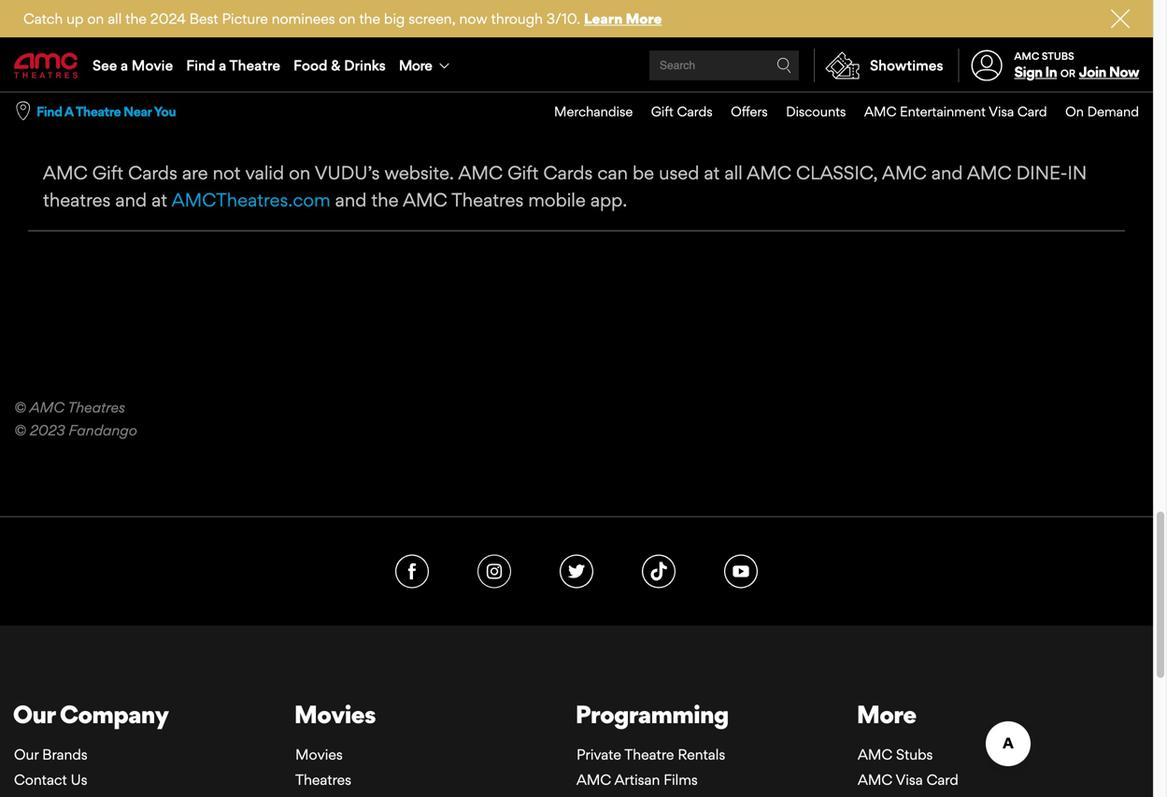 Task type: locate. For each thing, give the bounding box(es) containing it.
rewards
[[258, 11, 328, 34]]

amc artisan films link
[[577, 771, 698, 788]]

2 horizontal spatial theatres
[[451, 189, 524, 211]]

amc down showtimes link
[[864, 103, 897, 120]]

theatres inside footer
[[295, 771, 351, 788]]

visa down amc stubs link
[[896, 771, 923, 788]]

find left i at the top
[[36, 103, 62, 120]]

stubs up find a theatre
[[206, 11, 254, 34]]

amc entertainment visa card link
[[846, 93, 1047, 131]]

1 horizontal spatial card
[[927, 771, 959, 788]]

nominees
[[272, 10, 335, 27]]

stubs for amc stubs amc visa card
[[896, 746, 933, 763]]

amc up sign
[[1014, 50, 1039, 62]]

up
[[66, 10, 84, 27]]

1 horizontal spatial visa
[[989, 103, 1014, 120]]

and down vudu's
[[335, 189, 367, 211]]

menu
[[0, 39, 1153, 92], [536, 93, 1139, 131]]

amc down offers
[[747, 162, 791, 184]]

theatres up fandango
[[68, 399, 125, 416]]

showtimes link
[[814, 49, 943, 82]]

join
[[1079, 63, 1106, 80]]

food & drinks link
[[287, 39, 392, 92]]

amc visa card link
[[858, 771, 959, 788]]

0 horizontal spatial theatre
[[75, 103, 121, 120]]

theatre for a
[[229, 57, 280, 74]]

my
[[130, 11, 156, 34], [106, 103, 132, 125]]

fandango
[[69, 422, 137, 439]]

films
[[664, 771, 698, 788]]

menu down showtimes image at right top
[[536, 93, 1139, 131]]

brands
[[42, 746, 88, 763]]

theatres
[[43, 189, 111, 211]]

2 horizontal spatial card
[[1018, 103, 1047, 120]]

for
[[263, 103, 287, 125]]

0 vertical spatial find
[[186, 57, 215, 74]]

amc
[[159, 11, 203, 34], [1014, 50, 1039, 62], [135, 103, 179, 125], [864, 103, 897, 120], [43, 162, 88, 184], [458, 162, 503, 184], [747, 162, 791, 184], [882, 162, 927, 184], [967, 162, 1012, 184], [403, 189, 447, 211], [30, 399, 64, 416], [858, 746, 893, 763], [577, 771, 611, 788], [858, 771, 893, 788]]

2 vertical spatial more
[[857, 700, 916, 729]]

cards left are
[[128, 162, 177, 184]]

submit search icon image
[[777, 58, 792, 73]]

cards
[[677, 103, 713, 120], [128, 162, 177, 184], [543, 162, 593, 184]]

artisan
[[615, 771, 660, 788]]

0 vertical spatial stubs
[[206, 11, 254, 34]]

see a movie link
[[86, 39, 180, 92]]

© amc theatres © 2023 fandango
[[14, 399, 137, 439]]

catch up on all the 2024 best picture nominees on the big screen, now through 3/10. learn more
[[23, 10, 662, 27]]

0 horizontal spatial find
[[36, 103, 62, 120]]

stubs up amc visa card link
[[896, 746, 933, 763]]

search the AMC website text field
[[657, 58, 777, 72]]

movies link
[[295, 746, 343, 763]]

big
[[384, 10, 405, 27]]

used
[[659, 162, 699, 184]]

stubs
[[206, 11, 254, 34], [1042, 50, 1074, 62], [896, 746, 933, 763]]

0 horizontal spatial theatres
[[68, 399, 125, 416]]

my right use
[[106, 103, 132, 125]]

1 vertical spatial find
[[36, 103, 62, 120]]

rentals
[[678, 746, 725, 763]]

or
[[1061, 67, 1076, 80]]

theatre right a
[[75, 103, 121, 120]]

movies for movies
[[294, 700, 376, 729]]

movies inside movies theatres
[[295, 746, 343, 763]]

our up our brands link
[[13, 700, 55, 729]]

entertainment
[[900, 103, 986, 120]]

1 horizontal spatial theatres
[[295, 771, 351, 788]]

visa
[[989, 103, 1014, 120], [896, 771, 923, 788]]

discounts link
[[768, 93, 846, 131]]

0 vertical spatial theatre
[[229, 57, 280, 74]]

our up contact
[[14, 746, 39, 763]]

mobile
[[528, 189, 586, 211]]

more up vudu?
[[399, 56, 432, 74]]

©
[[14, 399, 26, 416], [14, 422, 26, 439]]

1 horizontal spatial theatre
[[229, 57, 280, 74]]

1 horizontal spatial more
[[626, 10, 662, 27]]

movies up theatres 'link'
[[295, 746, 343, 763]]

vudu's
[[315, 162, 380, 184]]

more right learn
[[626, 10, 662, 27]]

2 horizontal spatial theatre
[[624, 746, 674, 763]]

0 horizontal spatial stubs
[[206, 11, 254, 34]]

showtimes
[[870, 57, 943, 74]]

0 horizontal spatial cards
[[128, 162, 177, 184]]

and right "theatres"
[[115, 189, 147, 211]]

2 horizontal spatial cards
[[677, 103, 713, 120]]

at right used
[[704, 162, 720, 184]]

on right valid
[[289, 162, 310, 184]]

theatres inside © amc theatres © 2023 fandango
[[68, 399, 125, 416]]

stubs inside amc stubs amc visa card
[[896, 746, 933, 763]]

amc youtube image
[[724, 555, 758, 588], [724, 555, 758, 588]]

1 a from the left
[[121, 57, 128, 74]]

all right up
[[108, 10, 122, 27]]

0 vertical spatial all
[[108, 10, 122, 27]]

0 horizontal spatial more
[[399, 56, 432, 74]]

1 vertical spatial our
[[14, 746, 39, 763]]

amc instagram image
[[478, 555, 511, 588]]

0 horizontal spatial a
[[121, 57, 128, 74]]

picture
[[222, 10, 268, 27]]

amc inside © amc theatres © 2023 fandango
[[30, 399, 64, 416]]

dine-
[[1016, 162, 1068, 184]]

card
[[219, 103, 259, 125], [1018, 103, 1047, 120], [927, 771, 959, 788]]

on right up
[[87, 10, 104, 27]]

a
[[121, 57, 128, 74], [219, 57, 226, 74]]

amc down website.
[[403, 189, 447, 211]]

movies
[[294, 700, 376, 729], [295, 746, 343, 763]]

amc left dine-
[[967, 162, 1012, 184]]

a inside see a movie link
[[121, 57, 128, 74]]

find down 'what about my amc stubs rewards points?'
[[186, 57, 215, 74]]

discounts
[[786, 103, 846, 120]]

more button
[[392, 39, 460, 92]]

visa inside amc stubs amc visa card
[[896, 771, 923, 788]]

0 vertical spatial visa
[[989, 103, 1014, 120]]

find a theatre
[[186, 57, 280, 74]]

cards down search the amc website text field
[[677, 103, 713, 120]]

1 vertical spatial visa
[[896, 771, 923, 788]]

1 vertical spatial movies
[[295, 746, 343, 763]]

2023
[[30, 422, 65, 439]]

movie
[[132, 57, 173, 74]]

1 horizontal spatial find
[[186, 57, 215, 74]]

card left for
[[219, 103, 259, 125]]

menu containing more
[[0, 39, 1153, 92]]

cards up mobile
[[543, 162, 593, 184]]

not
[[213, 162, 241, 184]]

menu up the merchandise link
[[0, 39, 1153, 92]]

all
[[108, 10, 122, 27], [725, 162, 743, 184]]

screen,
[[409, 10, 456, 27]]

amc inside amc stubs sign in or join now
[[1014, 50, 1039, 62]]

amc logo image
[[14, 53, 79, 78], [14, 53, 79, 78]]

0 vertical spatial more
[[626, 10, 662, 27]]

0 vertical spatial ©
[[14, 399, 26, 416]]

a down 'what about my amc stubs rewards points?'
[[219, 57, 226, 74]]

theatre inside 'link'
[[229, 57, 280, 74]]

the
[[125, 10, 147, 27], [359, 10, 380, 27], [371, 189, 399, 211]]

1 vertical spatial menu
[[536, 93, 1139, 131]]

all inside amc gift cards are not valid on vudu's website. amc gift cards can be used at all amc classic, amc and amc dine-in theatres and at
[[725, 162, 743, 184]]

0 vertical spatial our
[[13, 700, 55, 729]]

theatre inside "private theatre rentals amc artisan films"
[[624, 746, 674, 763]]

find
[[186, 57, 215, 74], [36, 103, 62, 120]]

1 vertical spatial theatres
[[68, 399, 125, 416]]

movies up movies link
[[294, 700, 376, 729]]

0 vertical spatial movies
[[294, 700, 376, 729]]

on
[[87, 10, 104, 27], [339, 10, 356, 27], [353, 103, 374, 125], [289, 162, 310, 184]]

cookie consent banner dialog
[[0, 726, 1153, 797]]

0 horizontal spatial and
[[115, 189, 147, 211]]

2 vertical spatial theatres
[[295, 771, 351, 788]]

1 vertical spatial more
[[399, 56, 432, 74]]

1 horizontal spatial stubs
[[896, 746, 933, 763]]

can i use my amc gift card for movies on vudu?
[[28, 103, 438, 125]]

a right see
[[121, 57, 128, 74]]

0 horizontal spatial all
[[108, 10, 122, 27]]

on right the movies
[[353, 103, 374, 125]]

2 vertical spatial theatre
[[624, 746, 674, 763]]

amc up 2023 at the bottom left of page
[[30, 399, 64, 416]]

find inside button
[[36, 103, 62, 120]]

1 vertical spatial theatre
[[75, 103, 121, 120]]

find for find a theatre
[[186, 57, 215, 74]]

theatres
[[451, 189, 524, 211], [68, 399, 125, 416], [295, 771, 351, 788]]

see a movie
[[93, 57, 173, 74]]

amc down private
[[577, 771, 611, 788]]

and down amc entertainment visa card link
[[931, 162, 963, 184]]

amc tiktok image
[[642, 555, 676, 588]]

0 vertical spatial at
[[704, 162, 720, 184]]

gift cards
[[651, 103, 713, 120]]

at right "theatres"
[[152, 189, 167, 211]]

theatres down movies link
[[295, 771, 351, 788]]

amc right website.
[[458, 162, 503, 184]]

theatre up artisan
[[624, 746, 674, 763]]

find for find a theatre near you
[[36, 103, 62, 120]]

learn
[[584, 10, 623, 27]]

footer
[[0, 516, 1153, 797]]

find a theatre near you button
[[36, 102, 176, 121]]

amc tiktok image
[[642, 555, 676, 588]]

at
[[704, 162, 720, 184], [152, 189, 167, 211]]

stubs up "in"
[[1042, 50, 1074, 62]]

more
[[626, 10, 662, 27], [399, 56, 432, 74], [857, 700, 916, 729]]

amc instagram image
[[478, 555, 511, 588]]

the left 2024
[[125, 10, 147, 27]]

theatre inside button
[[75, 103, 121, 120]]

2 vertical spatial stubs
[[896, 746, 933, 763]]

1 vertical spatial ©
[[14, 422, 26, 439]]

a inside find a theatre 'link'
[[219, 57, 226, 74]]

movies for movies theatres
[[295, 746, 343, 763]]

theatre down picture
[[229, 57, 280, 74]]

now
[[1109, 63, 1139, 80]]

amctheatres.com
[[172, 189, 330, 211]]

our company
[[13, 700, 169, 729]]

1 horizontal spatial at
[[704, 162, 720, 184]]

contact
[[14, 771, 67, 788]]

1 vertical spatial at
[[152, 189, 167, 211]]

theatres left mobile
[[451, 189, 524, 211]]

i
[[65, 103, 70, 125]]

2024
[[150, 10, 186, 27]]

2 a from the left
[[219, 57, 226, 74]]

0 horizontal spatial card
[[219, 103, 259, 125]]

amc inside "private theatre rentals amc artisan films"
[[577, 771, 611, 788]]

0 vertical spatial my
[[130, 11, 156, 34]]

all right used
[[725, 162, 743, 184]]

amc up "theatres"
[[43, 162, 88, 184]]

our
[[13, 700, 55, 729], [14, 746, 39, 763]]

the left big
[[359, 10, 380, 27]]

0 vertical spatial menu
[[0, 39, 1153, 92]]

amc inside amc entertainment visa card link
[[864, 103, 897, 120]]

1 horizontal spatial all
[[725, 162, 743, 184]]

1 horizontal spatial a
[[219, 57, 226, 74]]

1 vertical spatial all
[[725, 162, 743, 184]]

gift
[[182, 103, 215, 125], [651, 103, 674, 120], [92, 162, 123, 184], [508, 162, 539, 184]]

gift up mobile
[[508, 162, 539, 184]]

on inside amc gift cards are not valid on vudu's website. amc gift cards can be used at all amc classic, amc and amc dine-in theatres and at
[[289, 162, 310, 184]]

amctheatres.com and the amc theatres mobile app.
[[172, 189, 627, 211]]

find inside 'link'
[[186, 57, 215, 74]]

our inside our brands contact us
[[14, 746, 39, 763]]

merchandise link
[[536, 93, 633, 131]]

amc up amc visa card link
[[858, 746, 893, 763]]

more up amc stubs link
[[857, 700, 916, 729]]

card down amc stubs link
[[927, 771, 959, 788]]

card down sign in button
[[1018, 103, 1047, 120]]

user profile image
[[961, 50, 1013, 81]]

1 © from the top
[[14, 399, 26, 416]]

visa down the user profile image
[[989, 103, 1014, 120]]

2 horizontal spatial stubs
[[1042, 50, 1074, 62]]

0 horizontal spatial visa
[[896, 771, 923, 788]]

about
[[78, 11, 127, 34]]

stubs inside amc stubs sign in or join now
[[1042, 50, 1074, 62]]

my right about on the top of the page
[[130, 11, 156, 34]]

1 vertical spatial stubs
[[1042, 50, 1074, 62]]



Task type: describe. For each thing, give the bounding box(es) containing it.
amc stubs link
[[858, 746, 933, 763]]

us
[[71, 771, 87, 788]]

are
[[182, 162, 208, 184]]

amc gift cards are not valid on vudu's website. amc gift cards can be used at all amc classic, amc and amc dine-in theatres and at
[[43, 162, 1087, 211]]

programming
[[575, 700, 729, 729]]

2 horizontal spatial and
[[931, 162, 963, 184]]

amc up movie
[[159, 11, 203, 34]]

offers
[[731, 103, 768, 120]]

now
[[459, 10, 487, 27]]

amc down movie
[[135, 103, 179, 125]]

sign
[[1014, 63, 1042, 80]]

our brands link
[[14, 746, 88, 763]]

learn more link
[[584, 10, 662, 27]]

contact us link
[[14, 771, 87, 788]]

stubs for amc stubs sign in or join now
[[1042, 50, 1074, 62]]

2 horizontal spatial more
[[857, 700, 916, 729]]

amc facebook image
[[395, 555, 429, 588]]

amc stubs amc visa card
[[858, 746, 959, 788]]

drinks
[[344, 57, 386, 74]]

menu containing merchandise
[[536, 93, 1139, 131]]

company
[[60, 700, 169, 729]]

more inside button
[[399, 56, 432, 74]]

1 vertical spatial my
[[106, 103, 132, 125]]

a for theatre
[[219, 57, 226, 74]]

join now button
[[1079, 63, 1139, 80]]

what
[[28, 11, 74, 34]]

on demand link
[[1047, 93, 1139, 131]]

valid
[[245, 162, 284, 184]]

theatre for a
[[75, 103, 121, 120]]

what about my amc stubs rewards points?
[[28, 11, 393, 34]]

gift right you
[[182, 103, 215, 125]]

our for our brands contact us
[[14, 746, 39, 763]]

demand
[[1087, 103, 1139, 120]]

footer containing our company
[[0, 516, 1153, 797]]

classic,
[[796, 162, 878, 184]]

find a theatre link
[[180, 39, 287, 92]]

gift cards link
[[633, 93, 713, 131]]

app.
[[590, 189, 627, 211]]

catch
[[23, 10, 63, 27]]

on right the nominees
[[339, 10, 356, 27]]

in
[[1045, 63, 1057, 80]]

our brands contact us
[[14, 746, 88, 788]]

vudu?
[[377, 103, 438, 125]]

amc down amc stubs link
[[858, 771, 893, 788]]

find a theatre near you
[[36, 103, 176, 120]]

movies
[[290, 103, 350, 125]]

a for movie
[[121, 57, 128, 74]]

amc right classic,
[[882, 162, 927, 184]]

on demand
[[1065, 103, 1139, 120]]

amc twitter image
[[560, 555, 593, 588]]

private theatre rentals link
[[577, 746, 725, 763]]

near
[[123, 103, 152, 120]]

merchandise
[[554, 103, 633, 120]]

on
[[1065, 103, 1084, 120]]

private theatre rentals amc artisan films
[[577, 746, 725, 788]]

amc stubs sign in or join now
[[1014, 50, 1139, 80]]

amc facebook image
[[395, 555, 429, 588]]

movies theatres
[[295, 746, 351, 788]]

card inside amc stubs amc visa card
[[927, 771, 959, 788]]

food
[[293, 57, 328, 74]]

theatres link
[[295, 771, 351, 788]]

you
[[154, 103, 176, 120]]

0 vertical spatial theatres
[[451, 189, 524, 211]]

be
[[633, 162, 654, 184]]

amc twitter image
[[560, 555, 593, 588]]

showtimes image
[[815, 49, 870, 82]]

2 © from the top
[[14, 422, 26, 439]]

private
[[577, 746, 621, 763]]

sign in or join amc stubs element
[[958, 39, 1139, 92]]

points?
[[332, 11, 393, 34]]

0 horizontal spatial at
[[152, 189, 167, 211]]

can
[[28, 103, 61, 125]]

1 horizontal spatial and
[[335, 189, 367, 211]]

&
[[331, 57, 341, 74]]

the down website.
[[371, 189, 399, 211]]

1 horizontal spatial cards
[[543, 162, 593, 184]]

through
[[491, 10, 543, 27]]

amctheatres.com link
[[172, 189, 330, 211]]

best
[[189, 10, 218, 27]]

can
[[597, 162, 628, 184]]

amc entertainment visa card
[[864, 103, 1047, 120]]

a
[[64, 103, 73, 120]]

website.
[[385, 162, 454, 184]]

offers link
[[713, 93, 768, 131]]

use
[[74, 103, 103, 125]]

gift up used
[[651, 103, 674, 120]]

sign in button
[[1014, 63, 1057, 80]]

gift up "theatres"
[[92, 162, 123, 184]]

3/10.
[[547, 10, 580, 27]]

our for our company
[[13, 700, 55, 729]]

see
[[93, 57, 117, 74]]



Task type: vqa. For each thing, say whether or not it's contained in the screenshot.
PREMIERE link
no



